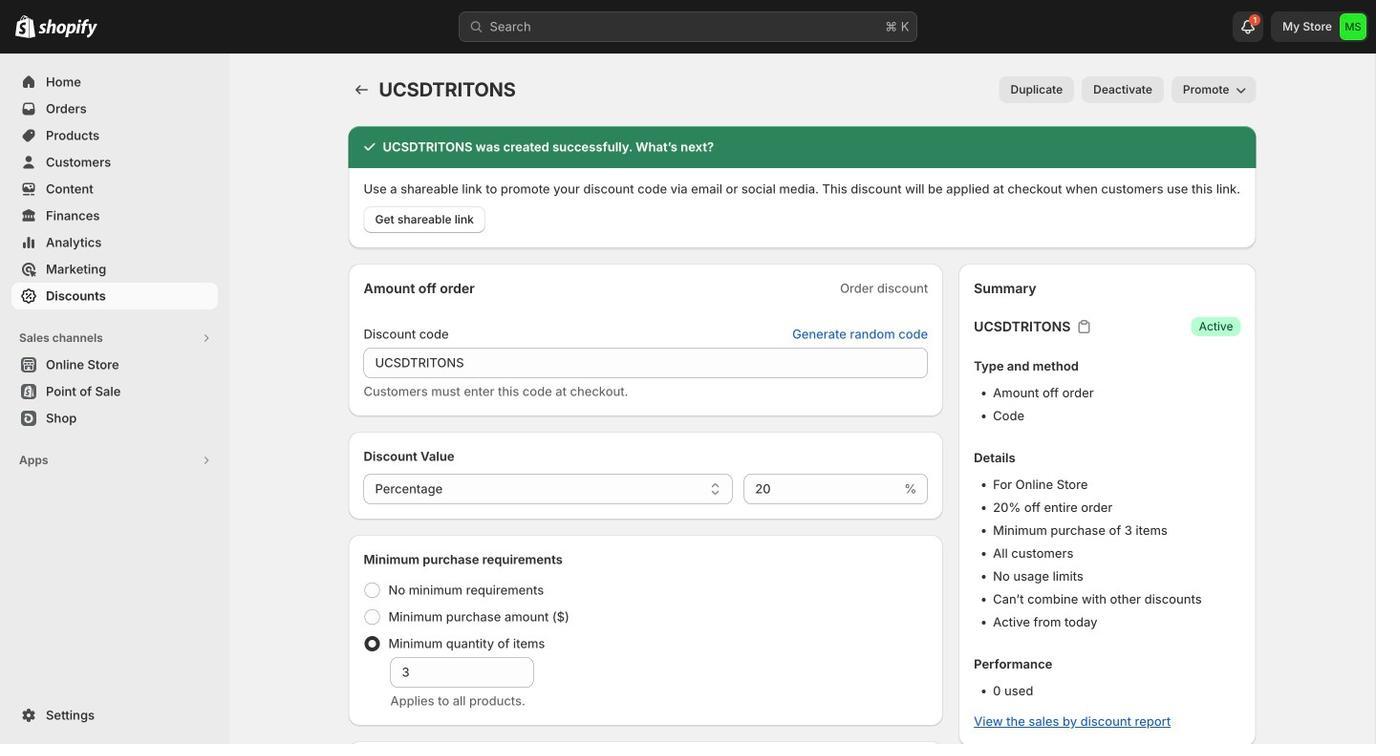 Task type: locate. For each thing, give the bounding box(es) containing it.
None text field
[[364, 348, 928, 378], [744, 474, 900, 505], [390, 657, 534, 688], [364, 348, 928, 378], [744, 474, 900, 505], [390, 657, 534, 688]]

my store image
[[1340, 13, 1367, 40]]

shopify image
[[15, 15, 35, 38], [38, 19, 97, 38]]

0 horizontal spatial shopify image
[[15, 15, 35, 38]]

1 horizontal spatial shopify image
[[38, 19, 97, 38]]



Task type: vqa. For each thing, say whether or not it's contained in the screenshot.
the Fullscreen dialog
no



